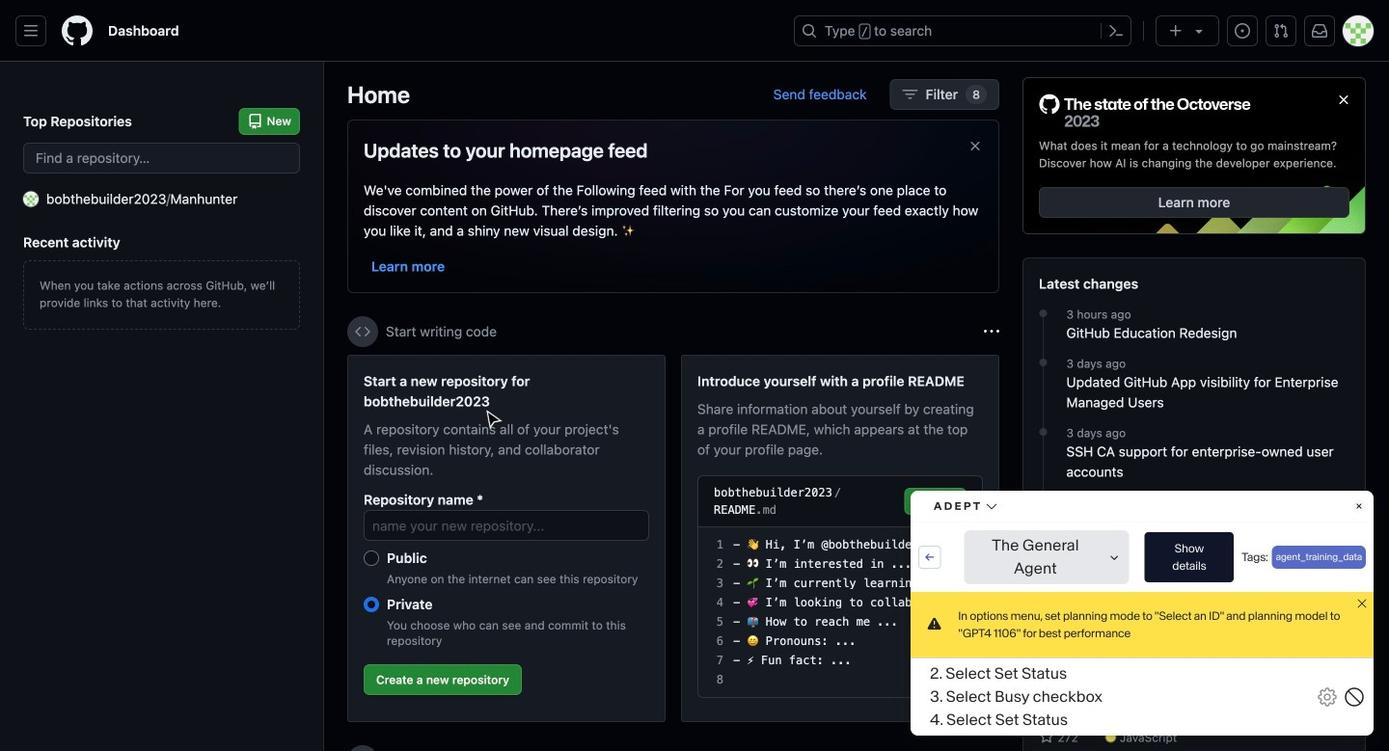 Task type: describe. For each thing, give the bounding box(es) containing it.
triangle down image
[[1192, 23, 1207, 39]]

code image
[[355, 324, 370, 340]]

start a new repository element
[[347, 355, 666, 723]]

manhunter image
[[23, 192, 39, 207]]

Top Repositories search field
[[23, 143, 300, 174]]

close image
[[1336, 92, 1352, 108]]

git pull request image
[[1274, 23, 1289, 39]]

notifications image
[[1312, 23, 1328, 39]]

Find a repository… text field
[[23, 143, 300, 174]]

1 dot fill image from the top
[[1036, 355, 1051, 371]]

2 dot fill image from the top
[[1036, 425, 1051, 440]]

command palette image
[[1109, 23, 1124, 39]]

explore element
[[1023, 77, 1366, 752]]

none radio inside "start a new repository" element
[[364, 597, 379, 613]]

name your new repository... text field
[[364, 510, 649, 541]]

why am i seeing this? image
[[984, 324, 1000, 340]]

github logo image
[[1039, 94, 1251, 129]]



Task type: vqa. For each thing, say whether or not it's contained in the screenshot.
Notifications image
yes



Task type: locate. For each thing, give the bounding box(es) containing it.
explore repositories navigation
[[1023, 612, 1366, 752]]

@hackforla profile image
[[1039, 666, 1058, 685]]

None radio
[[364, 597, 379, 613]]

homepage image
[[62, 15, 93, 46]]

1 vertical spatial dot fill image
[[1036, 425, 1051, 440]]

introduce yourself with a profile readme element
[[681, 355, 1000, 723]]

None submit
[[905, 488, 967, 515]]

x image
[[968, 138, 983, 154]]

filter image
[[903, 87, 918, 102]]

None radio
[[364, 551, 379, 566]]

dot fill image
[[1036, 306, 1051, 321]]

issue opened image
[[1235, 23, 1250, 39]]

star image
[[1039, 730, 1055, 745]]

plus image
[[1168, 23, 1184, 39]]

none radio inside "start a new repository" element
[[364, 551, 379, 566]]

none submit inside introduce yourself with a profile readme element
[[905, 488, 967, 515]]

0 vertical spatial dot fill image
[[1036, 355, 1051, 371]]

dot fill image
[[1036, 355, 1051, 371], [1036, 425, 1051, 440]]



